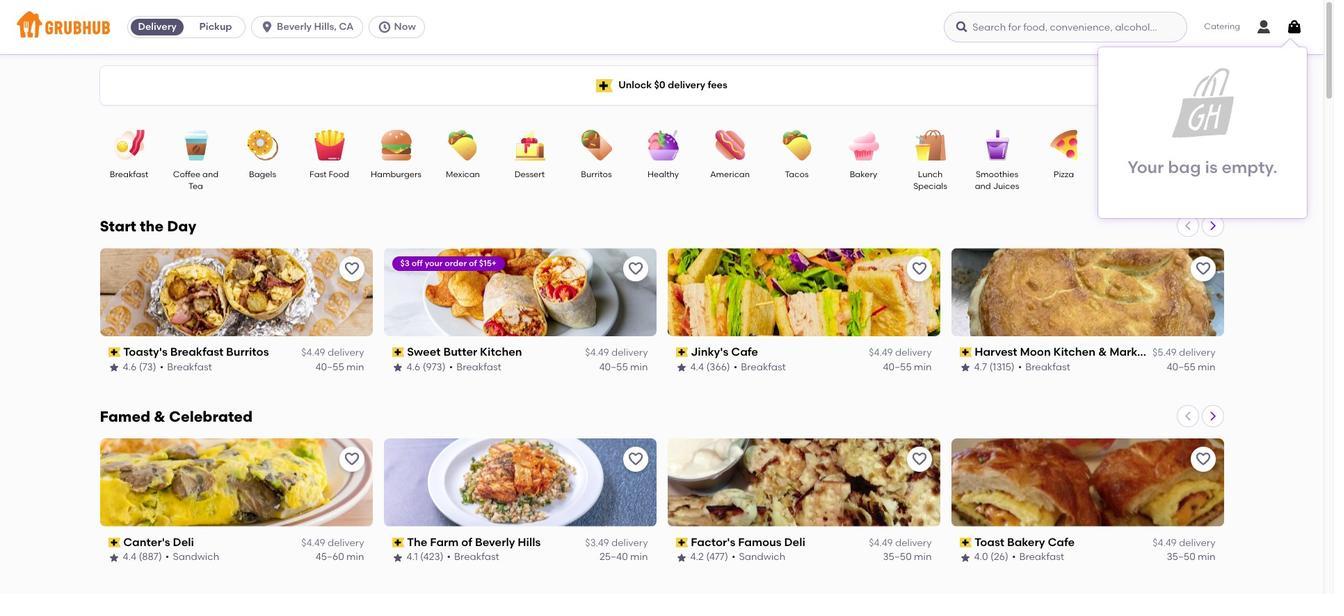 Task type: locate. For each thing, give the bounding box(es) containing it.
and up the tea at the left
[[203, 170, 219, 180]]

$4.49 delivery for jinky's cafe
[[869, 347, 932, 359]]

coffee
[[173, 170, 201, 180]]

subscription pass image left "sweet"
[[392, 348, 404, 358]]

• right '(73)'
[[160, 362, 164, 373]]

star icon image left 4.2
[[676, 553, 687, 564]]

the
[[407, 536, 428, 550]]

• breakfast down jinky's cafe on the right bottom
[[734, 362, 786, 373]]

delivery for toasty's breakfast burritos
[[328, 347, 364, 359]]

35–50 min for toast bakery cafe
[[1167, 552, 1216, 564]]

subscription pass image left canter's
[[108, 539, 121, 548]]

deli right famous
[[785, 536, 806, 550]]

star icon image for the farm of beverly hills
[[392, 553, 403, 564]]

now button
[[368, 16, 431, 38]]

breakfast down jinky's cafe on the right bottom
[[741, 362, 786, 373]]

2 horizontal spatial svg image
[[1287, 19, 1303, 35]]

breakfast down the farm of beverly hills
[[454, 552, 499, 564]]

fees
[[708, 79, 728, 91]]

$4.49 for toasty's breakfast burritos
[[301, 347, 325, 359]]

caret left icon image for start the day
[[1183, 221, 1194, 232]]

star icon image left 4.0
[[960, 553, 971, 564]]

and inside coffee and tea
[[203, 170, 219, 180]]

lunch
[[918, 170, 943, 180]]

• for moon
[[1018, 362, 1022, 373]]

breakfast
[[110, 170, 148, 180], [170, 346, 223, 359], [167, 362, 212, 373], [457, 362, 502, 373], [741, 362, 786, 373], [1026, 362, 1071, 373], [454, 552, 499, 564], [1020, 552, 1065, 564]]

• right (887)
[[166, 552, 169, 564]]

2 kitchen from the left
[[1054, 346, 1096, 359]]

jinky's cafe logo image
[[668, 248, 940, 337]]

grubhub plus flag logo image
[[596, 79, 613, 92]]

0 vertical spatial cafe
[[732, 346, 758, 359]]

cafe down toast bakery cafe logo
[[1048, 536, 1075, 550]]

svg image inside now button
[[378, 20, 391, 34]]

40–55 for harvest moon kitchen & marketplace
[[1167, 362, 1196, 373]]

delivery for toast bakery cafe
[[1179, 538, 1216, 550]]

save this restaurant image for of
[[627, 452, 644, 468]]

1 vertical spatial beverly
[[475, 536, 515, 550]]

• sandwich down the canter's deli
[[166, 552, 219, 564]]

1 35–50 from the left
[[883, 552, 912, 564]]

your
[[425, 259, 443, 269]]

save this restaurant button for jinky's cafe
[[907, 257, 932, 282]]

breakfast down moon
[[1026, 362, 1071, 373]]

0 vertical spatial &
[[1099, 346, 1107, 359]]

1 35–50 min from the left
[[883, 552, 932, 564]]

min
[[347, 362, 364, 373], [631, 362, 648, 373], [914, 362, 932, 373], [1198, 362, 1216, 373], [347, 552, 364, 564], [631, 552, 648, 564], [914, 552, 932, 564], [1198, 552, 1216, 564]]

• for famous
[[732, 552, 736, 564]]

marketplace
[[1110, 346, 1180, 359]]

breakfast image
[[105, 130, 153, 161]]

cafe right jinky's
[[732, 346, 758, 359]]

save this restaurant image for factor's famous deli
[[911, 452, 928, 468]]

2 sandwich from the left
[[739, 552, 786, 564]]

• sandwich down famous
[[732, 552, 786, 564]]

cafe
[[732, 346, 758, 359], [1048, 536, 1075, 550]]

sandwich down the canter's deli
[[173, 552, 219, 564]]

4.0 (26)
[[975, 552, 1009, 564]]

• breakfast down toast bakery cafe
[[1012, 552, 1065, 564]]

1 horizontal spatial deli
[[785, 536, 806, 550]]

0 horizontal spatial 4.6
[[123, 362, 137, 373]]

your
[[1128, 157, 1164, 177]]

40–55
[[316, 362, 344, 373], [600, 362, 628, 373], [883, 362, 912, 373], [1167, 362, 1196, 373]]

4 40–55 min from the left
[[1167, 362, 1216, 373]]

2 caret left icon image from the top
[[1183, 411, 1194, 422]]

0 horizontal spatial • sandwich
[[166, 552, 219, 564]]

healthy
[[648, 170, 679, 180]]

subscription pass image for jinky's cafe
[[676, 348, 688, 358]]

beverly left 'hills'
[[475, 536, 515, 550]]

svg image left beverly hills, ca
[[260, 20, 274, 34]]

day
[[167, 218, 196, 235]]

• right (477)
[[732, 552, 736, 564]]

0 horizontal spatial 35–50
[[883, 552, 912, 564]]

1 • sandwich from the left
[[166, 552, 219, 564]]

star icon image left the 4.4 (366)
[[676, 362, 687, 373]]

chicken image
[[1107, 130, 1155, 161]]

& right famed
[[154, 408, 166, 426]]

2 deli from the left
[[785, 536, 806, 550]]

star icon image for sweet butter kitchen
[[392, 362, 403, 373]]

kitchen right butter on the bottom left
[[480, 346, 522, 359]]

caret right icon image for start the day
[[1208, 221, 1219, 232]]

0 horizontal spatial &
[[154, 408, 166, 426]]

2 40–55 min from the left
[[600, 362, 648, 373]]

subscription pass image left toasty's
[[108, 348, 121, 358]]

dessert
[[515, 170, 545, 180]]

toast bakery cafe logo image
[[952, 439, 1224, 527]]

save this restaurant image for kitchen
[[1195, 261, 1212, 278]]

breakfast for harvest moon kitchen & marketplace
[[1026, 362, 1071, 373]]

kitchen
[[480, 346, 522, 359], [1054, 346, 1096, 359]]

4.4
[[691, 362, 704, 373], [123, 552, 136, 564]]

caret left icon image
[[1183, 221, 1194, 232], [1183, 411, 1194, 422]]

$4.49 for sweet butter kitchen
[[585, 347, 609, 359]]

• down farm
[[447, 552, 451, 564]]

$4.49 for factor's famous deli
[[869, 538, 893, 550]]

• breakfast down moon
[[1018, 362, 1071, 373]]

4.2 (477)
[[691, 552, 728, 564]]

min for toasty's breakfast burritos
[[347, 362, 364, 373]]

1 horizontal spatial • sandwich
[[732, 552, 786, 564]]

your bag is empty. tooltip
[[1099, 39, 1307, 218]]

0 vertical spatial of
[[469, 259, 477, 269]]

sweet
[[407, 346, 441, 359]]

1 horizontal spatial cafe
[[1048, 536, 1075, 550]]

1 horizontal spatial and
[[975, 182, 991, 192]]

1 horizontal spatial sandwich
[[739, 552, 786, 564]]

famed & celebrated
[[100, 408, 253, 426]]

1 vertical spatial caret right icon image
[[1208, 221, 1219, 232]]

0 horizontal spatial beverly
[[277, 21, 312, 33]]

1 horizontal spatial 4.6
[[407, 362, 420, 373]]

1 vertical spatial bakery
[[1008, 536, 1046, 550]]

star icon image
[[108, 362, 119, 373], [392, 362, 403, 373], [676, 362, 687, 373], [960, 362, 971, 373], [108, 553, 119, 564], [392, 553, 403, 564], [676, 553, 687, 564], [960, 553, 971, 564]]

and inside smoothies and juices
[[975, 182, 991, 192]]

1 horizontal spatial 4.4
[[691, 362, 704, 373]]

burritos down toasty's breakfast burritos logo on the left of page
[[226, 346, 269, 359]]

• right (973) on the bottom left of the page
[[449, 362, 453, 373]]

(973)
[[423, 362, 446, 373]]

2 • sandwich from the left
[[732, 552, 786, 564]]

4.4 left (887)
[[123, 552, 136, 564]]

• for bakery
[[1012, 552, 1016, 564]]

factor's famous deli
[[691, 536, 806, 550]]

1 save this restaurant image from the left
[[343, 452, 360, 468]]

1 horizontal spatial save this restaurant image
[[911, 452, 928, 468]]

2 4.6 from the left
[[407, 362, 420, 373]]

1 sandwich from the left
[[173, 552, 219, 564]]

subscription pass image left toast
[[960, 539, 972, 548]]

• breakfast for bakery
[[1012, 552, 1065, 564]]

caret right icon image
[[1218, 156, 1229, 167], [1208, 221, 1219, 232], [1208, 411, 1219, 422]]

star icon image left 4.4 (887)
[[108, 553, 119, 564]]

2 35–50 min from the left
[[1167, 552, 1216, 564]]

sweet butter kitchen logo image
[[384, 248, 657, 337]]

4.1
[[407, 552, 418, 564]]

vegan
[[1185, 170, 1211, 180]]

& left marketplace
[[1099, 346, 1107, 359]]

delivery for jinky's cafe
[[896, 347, 932, 359]]

(366)
[[707, 362, 730, 373]]

1 caret left icon image from the top
[[1183, 221, 1194, 232]]

deli right canter's
[[173, 536, 194, 550]]

of right farm
[[462, 536, 473, 550]]

0 horizontal spatial 4.4
[[123, 552, 136, 564]]

0 horizontal spatial kitchen
[[480, 346, 522, 359]]

40–55 for jinky's cafe
[[883, 362, 912, 373]]

save this restaurant image
[[343, 261, 360, 278], [627, 261, 644, 278], [911, 261, 928, 278], [1195, 261, 1212, 278], [627, 452, 644, 468], [1195, 452, 1212, 468]]

healthy image
[[639, 130, 688, 161]]

$4.49 delivery for factor's famous deli
[[869, 538, 932, 550]]

harvest moon kitchen & marketplace
[[975, 346, 1180, 359]]

subscription pass image
[[960, 348, 972, 358], [108, 539, 121, 548], [960, 539, 972, 548]]

1 kitchen from the left
[[480, 346, 522, 359]]

juices
[[993, 182, 1020, 192]]

beverly
[[277, 21, 312, 33], [475, 536, 515, 550]]

0 horizontal spatial 35–50 min
[[883, 552, 932, 564]]

kitchen for butter
[[480, 346, 522, 359]]

2 40–55 from the left
[[600, 362, 628, 373]]

35–50 for factor's famous deli
[[883, 552, 912, 564]]

• breakfast down the farm of beverly hills
[[447, 552, 499, 564]]

$4.49
[[301, 347, 325, 359], [585, 347, 609, 359], [869, 347, 893, 359], [301, 538, 325, 550], [869, 538, 893, 550], [1153, 538, 1177, 550]]

hills
[[518, 536, 541, 550]]

• right the (366)
[[734, 362, 738, 373]]

subscription pass image left factor's
[[676, 539, 688, 548]]

save this restaurant image for cafe
[[1195, 452, 1212, 468]]

caret left icon image down $5.49 delivery
[[1183, 411, 1194, 422]]

1 horizontal spatial svg image
[[1256, 19, 1273, 35]]

delivery button
[[128, 16, 187, 38]]

toasty's breakfast burritos
[[123, 346, 269, 359]]

• right the (1315)
[[1018, 362, 1022, 373]]

the farm of beverly hills
[[407, 536, 541, 550]]

0 vertical spatial caret left icon image
[[1183, 221, 1194, 232]]

0 horizontal spatial burritos
[[226, 346, 269, 359]]

fast
[[310, 170, 327, 180]]

35–50 min for factor's famous deli
[[883, 552, 932, 564]]

and for smoothies and juices
[[975, 182, 991, 192]]

bakery up the (26)
[[1008, 536, 1046, 550]]

toast bakery cafe
[[975, 536, 1075, 550]]

breakfast right toasty's
[[170, 346, 223, 359]]

sandwich
[[173, 552, 219, 564], [739, 552, 786, 564]]

• breakfast down sweet butter kitchen
[[449, 362, 502, 373]]

1 40–55 min from the left
[[316, 362, 364, 373]]

and
[[203, 170, 219, 180], [975, 182, 991, 192]]

beverly left hills,
[[277, 21, 312, 33]]

bakery
[[850, 170, 878, 180], [1008, 536, 1046, 550]]

save this restaurant button for toast bakery cafe
[[1191, 447, 1216, 472]]

(73)
[[139, 362, 156, 373]]

2 save this restaurant image from the left
[[911, 452, 928, 468]]

0 horizontal spatial and
[[203, 170, 219, 180]]

1 horizontal spatial 35–50 min
[[1167, 552, 1216, 564]]

• right the (26)
[[1012, 552, 1016, 564]]

breakfast down toast bakery cafe
[[1020, 552, 1065, 564]]

• sandwich
[[166, 552, 219, 564], [732, 552, 786, 564]]

2 35–50 from the left
[[1167, 552, 1196, 564]]

1 horizontal spatial kitchen
[[1054, 346, 1096, 359]]

min for toast bakery cafe
[[1198, 552, 1216, 564]]

subscription pass image
[[108, 348, 121, 358], [392, 348, 404, 358], [676, 348, 688, 358], [392, 539, 404, 548], [676, 539, 688, 548]]

$4.49 delivery
[[301, 347, 364, 359], [585, 347, 648, 359], [869, 347, 932, 359], [301, 538, 364, 550], [869, 538, 932, 550], [1153, 538, 1216, 550]]

0 vertical spatial burritos
[[581, 170, 612, 180]]

min for harvest moon kitchen & marketplace
[[1198, 362, 1216, 373]]

1 vertical spatial cafe
[[1048, 536, 1075, 550]]

•
[[160, 362, 164, 373], [449, 362, 453, 373], [734, 362, 738, 373], [1018, 362, 1022, 373], [166, 552, 169, 564], [447, 552, 451, 564], [732, 552, 736, 564], [1012, 552, 1016, 564]]

toasty's
[[123, 346, 168, 359]]

1 vertical spatial 4.4
[[123, 552, 136, 564]]

0 horizontal spatial svg image
[[260, 20, 274, 34]]

burritos down burritos image
[[581, 170, 612, 180]]

breakfast for toast bakery cafe
[[1020, 552, 1065, 564]]

• for deli
[[166, 552, 169, 564]]

0 vertical spatial 4.4
[[691, 362, 704, 373]]

star icon image for harvest moon kitchen & marketplace
[[960, 362, 971, 373]]

main navigation navigation
[[0, 0, 1324, 54]]

save this restaurant button for canter's deli
[[339, 447, 364, 472]]

kitchen right moon
[[1054, 346, 1096, 359]]

3 40–55 from the left
[[883, 362, 912, 373]]

subscription pass image left jinky's
[[676, 348, 688, 358]]

0 vertical spatial beverly
[[277, 21, 312, 33]]

1 vertical spatial caret left icon image
[[1183, 411, 1194, 422]]

0 horizontal spatial save this restaurant image
[[343, 452, 360, 468]]

1 40–55 from the left
[[316, 362, 344, 373]]

vegan image
[[1174, 130, 1222, 161]]

subscription pass image for sweet butter kitchen
[[392, 348, 404, 358]]

subscription pass image for famed & celebrated
[[960, 539, 972, 548]]

delivery
[[668, 79, 706, 91], [328, 347, 364, 359], [612, 347, 648, 359], [896, 347, 932, 359], [1179, 347, 1216, 359], [328, 538, 364, 550], [612, 538, 648, 550], [896, 538, 932, 550], [1179, 538, 1216, 550]]

0 horizontal spatial deli
[[173, 536, 194, 550]]

svg image right catering button
[[1256, 19, 1273, 35]]

tacos
[[785, 170, 809, 180]]

save this restaurant image
[[343, 452, 360, 468], [911, 452, 928, 468]]

4.6 down "sweet"
[[407, 362, 420, 373]]

is
[[1205, 157, 1218, 177]]

of
[[469, 259, 477, 269], [462, 536, 473, 550]]

4.6 left '(73)'
[[123, 362, 137, 373]]

sandwich down famous
[[739, 552, 786, 564]]

(887)
[[139, 552, 162, 564]]

delivery for sweet butter kitchen
[[612, 347, 648, 359]]

2 vertical spatial caret right icon image
[[1208, 411, 1219, 422]]

0 horizontal spatial svg image
[[378, 20, 391, 34]]

$4.49 delivery for toasty's breakfast burritos
[[301, 347, 364, 359]]

1 vertical spatial and
[[975, 182, 991, 192]]

star icon image left 4.6 (73)
[[108, 362, 119, 373]]

star icon image for toasty's breakfast burritos
[[108, 362, 119, 373]]

caret left icon image down vegan
[[1183, 221, 1194, 232]]

subscription pass image left 'the'
[[392, 539, 404, 548]]

svg image
[[1287, 19, 1303, 35], [378, 20, 391, 34], [956, 20, 970, 34]]

1 horizontal spatial 35–50
[[1167, 552, 1196, 564]]

• sandwich for famous
[[732, 552, 786, 564]]

0 vertical spatial and
[[203, 170, 219, 180]]

canter's deli logo image
[[100, 439, 373, 527]]

star icon image left the 4.1
[[392, 553, 403, 564]]

harvest
[[975, 346, 1018, 359]]

star icon image left 4.7
[[960, 362, 971, 373]]

1 horizontal spatial bakery
[[1008, 536, 1046, 550]]

4 40–55 from the left
[[1167, 362, 1196, 373]]

• sandwich for deli
[[166, 552, 219, 564]]

3 40–55 min from the left
[[883, 362, 932, 373]]

now
[[394, 21, 416, 33]]

1 vertical spatial of
[[462, 536, 473, 550]]

4.4 down jinky's
[[691, 362, 704, 373]]

• breakfast
[[160, 362, 212, 373], [449, 362, 502, 373], [734, 362, 786, 373], [1018, 362, 1071, 373], [447, 552, 499, 564], [1012, 552, 1065, 564]]

4.4 (887)
[[123, 552, 162, 564]]

35–50 min
[[883, 552, 932, 564], [1167, 552, 1216, 564]]

$0
[[654, 79, 666, 91]]

1 horizontal spatial &
[[1099, 346, 1107, 359]]

and down smoothies
[[975, 182, 991, 192]]

• for breakfast
[[160, 362, 164, 373]]

delivery for harvest moon kitchen & marketplace
[[1179, 347, 1216, 359]]

star icon image for canter's deli
[[108, 553, 119, 564]]

american image
[[706, 130, 755, 161]]

0 horizontal spatial sandwich
[[173, 552, 219, 564]]

45–60 min
[[316, 552, 364, 564]]

subscription pass image left harvest
[[960, 348, 972, 358]]

breakfast down breakfast image
[[110, 170, 148, 180]]

and for coffee and tea
[[203, 170, 219, 180]]

breakfast down sweet butter kitchen
[[457, 362, 502, 373]]

4.6
[[123, 362, 137, 373], [407, 362, 420, 373]]

40–55 min for jinky's cafe
[[883, 362, 932, 373]]

bakery down bakery image
[[850, 170, 878, 180]]

of left the $15+
[[469, 259, 477, 269]]

delivery
[[138, 21, 177, 33]]

25–40 min
[[600, 552, 648, 564]]

min for canter's deli
[[347, 552, 364, 564]]

tacos image
[[773, 130, 821, 161]]

butter
[[444, 346, 478, 359]]

0 vertical spatial bakery
[[850, 170, 878, 180]]

smoothies and juices image
[[973, 130, 1022, 161]]

order
[[445, 259, 467, 269]]

start
[[100, 218, 136, 235]]

fast food image
[[305, 130, 354, 161]]

1 4.6 from the left
[[123, 362, 137, 373]]

breakfast for toasty's breakfast burritos
[[167, 362, 212, 373]]

star icon image for toast bakery cafe
[[960, 553, 971, 564]]

• for farm
[[447, 552, 451, 564]]

save this restaurant button
[[339, 257, 364, 282], [623, 257, 648, 282], [907, 257, 932, 282], [1191, 257, 1216, 282], [339, 447, 364, 472], [623, 447, 648, 472], [907, 447, 932, 472], [1191, 447, 1216, 472]]

$3.49
[[585, 538, 609, 550]]

star icon image left 4.6 (973)
[[392, 362, 403, 373]]

• breakfast down toasty's breakfast burritos
[[160, 362, 212, 373]]

breakfast down toasty's breakfast burritos
[[167, 362, 212, 373]]

kitchen for moon
[[1054, 346, 1096, 359]]

svg image
[[1256, 19, 1273, 35], [260, 20, 274, 34]]

40–55 min for toasty's breakfast burritos
[[316, 362, 364, 373]]



Task type: describe. For each thing, give the bounding box(es) containing it.
subscription pass image for factor's famous deli
[[676, 539, 688, 548]]

4.4 (366)
[[691, 362, 730, 373]]

lunch specials image
[[906, 130, 955, 161]]

$4.49 delivery for sweet butter kitchen
[[585, 347, 648, 359]]

(423)
[[420, 552, 444, 564]]

min for jinky's cafe
[[914, 362, 932, 373]]

harvest moon kitchen & marketplace logo image
[[952, 248, 1224, 337]]

the
[[140, 218, 164, 235]]

save this restaurant button for harvest moon kitchen & marketplace
[[1191, 257, 1216, 282]]

your bag is empty.
[[1128, 157, 1278, 177]]

caret left icon image for famed & celebrated
[[1183, 411, 1194, 422]]

delivery for factor's famous deli
[[896, 538, 932, 550]]

4.0
[[975, 552, 989, 564]]

$3
[[400, 259, 410, 269]]

the farm of beverly hills logo image
[[384, 439, 657, 527]]

4.7 (1315)
[[975, 362, 1015, 373]]

$4.49 delivery for toast bakery cafe
[[1153, 538, 1216, 550]]

$4.49 for toast bakery cafe
[[1153, 538, 1177, 550]]

off
[[412, 259, 423, 269]]

chicken
[[1115, 170, 1148, 180]]

star icon image for jinky's cafe
[[676, 362, 687, 373]]

• for butter
[[449, 362, 453, 373]]

4.6 (73)
[[123, 362, 156, 373]]

tea
[[189, 182, 203, 192]]

1 horizontal spatial burritos
[[581, 170, 612, 180]]

hills,
[[314, 21, 337, 33]]

mexican
[[446, 170, 480, 180]]

• for cafe
[[734, 362, 738, 373]]

0 vertical spatial caret right icon image
[[1218, 156, 1229, 167]]

empty.
[[1222, 157, 1278, 177]]

4.6 for toasty's breakfast burritos
[[123, 362, 137, 373]]

pizza image
[[1040, 130, 1089, 161]]

save this restaurant image for burritos
[[343, 261, 360, 278]]

burritos image
[[572, 130, 621, 161]]

4.4 for jinky's cafe
[[691, 362, 704, 373]]

• breakfast for moon
[[1018, 362, 1071, 373]]

beverly hills, ca
[[277, 21, 354, 33]]

mexican image
[[439, 130, 487, 161]]

unlock $0 delivery fees
[[619, 79, 728, 91]]

min for sweet butter kitchen
[[631, 362, 648, 373]]

4.1 (423)
[[407, 552, 444, 564]]

factor's
[[691, 536, 736, 550]]

delivery for canter's deli
[[328, 538, 364, 550]]

save this restaurant button for toasty's breakfast burritos
[[339, 257, 364, 282]]

farm
[[430, 536, 459, 550]]

$5.49
[[1153, 347, 1177, 359]]

hamburgers image
[[372, 130, 421, 161]]

min for the farm of beverly hills
[[631, 552, 648, 564]]

breakfast for the farm of beverly hills
[[454, 552, 499, 564]]

breakfast for sweet butter kitchen
[[457, 362, 502, 373]]

lunch specials
[[914, 170, 948, 192]]

jinky's
[[691, 346, 729, 359]]

beverly hills, ca button
[[251, 16, 368, 38]]

bagels
[[249, 170, 276, 180]]

40–55 min for harvest moon kitchen & marketplace
[[1167, 362, 1216, 373]]

bag
[[1168, 157, 1201, 177]]

sandwich for deli
[[173, 552, 219, 564]]

food
[[329, 170, 349, 180]]

jinky's cafe
[[691, 346, 758, 359]]

delivery for the farm of beverly hills
[[612, 538, 648, 550]]

sandwich for famous
[[739, 552, 786, 564]]

• breakfast for farm
[[447, 552, 499, 564]]

sweet butter kitchen
[[407, 346, 522, 359]]

unlock
[[619, 79, 652, 91]]

(26)
[[991, 552, 1009, 564]]

1 vertical spatial &
[[154, 408, 166, 426]]

4.6 (973)
[[407, 362, 446, 373]]

hamburgers
[[371, 170, 422, 180]]

$5.49 delivery
[[1153, 347, 1216, 359]]

$4.49 for jinky's cafe
[[869, 347, 893, 359]]

smoothies
[[976, 170, 1019, 180]]

catering button
[[1195, 11, 1250, 43]]

moon
[[1020, 346, 1051, 359]]

25–40
[[600, 552, 628, 564]]

catering
[[1205, 22, 1241, 32]]

famous
[[738, 536, 782, 550]]

star icon image for factor's famous deli
[[676, 553, 687, 564]]

0 horizontal spatial cafe
[[732, 346, 758, 359]]

(477)
[[706, 552, 728, 564]]

4.7
[[975, 362, 987, 373]]

4.2
[[691, 552, 704, 564]]

$3.49 delivery
[[585, 538, 648, 550]]

(1315)
[[990, 362, 1015, 373]]

toast
[[975, 536, 1005, 550]]

40–55 for toasty's breakfast burritos
[[316, 362, 344, 373]]

1 horizontal spatial svg image
[[956, 20, 970, 34]]

save this restaurant image for canter's deli
[[343, 452, 360, 468]]

caret right icon image for famed & celebrated
[[1208, 411, 1219, 422]]

american
[[710, 170, 750, 180]]

beverly inside button
[[277, 21, 312, 33]]

pizza
[[1054, 170, 1074, 180]]

coffee and tea
[[173, 170, 219, 192]]

1 deli from the left
[[173, 536, 194, 550]]

40–55 min for sweet butter kitchen
[[600, 362, 648, 373]]

toasty's breakfast burritos logo image
[[100, 248, 373, 337]]

subscription pass image for toasty's breakfast burritos
[[108, 348, 121, 358]]

svg image inside the beverly hills, ca button
[[260, 20, 274, 34]]

40–55 for sweet butter kitchen
[[600, 362, 628, 373]]

min for factor's famous deli
[[914, 552, 932, 564]]

4.6 for sweet butter kitchen
[[407, 362, 420, 373]]

smoothies and juices
[[975, 170, 1020, 192]]

0 horizontal spatial bakery
[[850, 170, 878, 180]]

save this restaurant button for the farm of beverly hills
[[623, 447, 648, 472]]

1 vertical spatial burritos
[[226, 346, 269, 359]]

Search for food, convenience, alcohol... search field
[[944, 12, 1188, 42]]

fast food
[[310, 170, 349, 180]]

pickup button
[[187, 16, 245, 38]]

$4.49 for canter's deli
[[301, 538, 325, 550]]

4.4 for canter's deli
[[123, 552, 136, 564]]

dessert image
[[506, 130, 554, 161]]

$4.49 delivery for canter's deli
[[301, 538, 364, 550]]

45–60
[[316, 552, 344, 564]]

• breakfast for cafe
[[734, 362, 786, 373]]

canter's deli
[[123, 536, 194, 550]]

• breakfast for butter
[[449, 362, 502, 373]]

bakery image
[[840, 130, 888, 161]]

coffee and tea image
[[172, 130, 220, 161]]

bagels image
[[238, 130, 287, 161]]

canter's
[[123, 536, 170, 550]]

• breakfast for breakfast
[[160, 362, 212, 373]]

save this restaurant button for factor's famous deli
[[907, 447, 932, 472]]

factor's famous deli logo image
[[668, 439, 940, 527]]

specials
[[914, 182, 948, 192]]

subscription pass image for the farm of beverly hills
[[392, 539, 404, 548]]

breakfast for jinky's cafe
[[741, 362, 786, 373]]

35–50 for toast bakery cafe
[[1167, 552, 1196, 564]]

1 horizontal spatial beverly
[[475, 536, 515, 550]]

celebrated
[[169, 408, 253, 426]]

$15+
[[479, 259, 497, 269]]

famed
[[100, 408, 150, 426]]

start the day
[[100, 218, 196, 235]]

subscription pass image for start the day
[[960, 348, 972, 358]]



Task type: vqa. For each thing, say whether or not it's contained in the screenshot.


